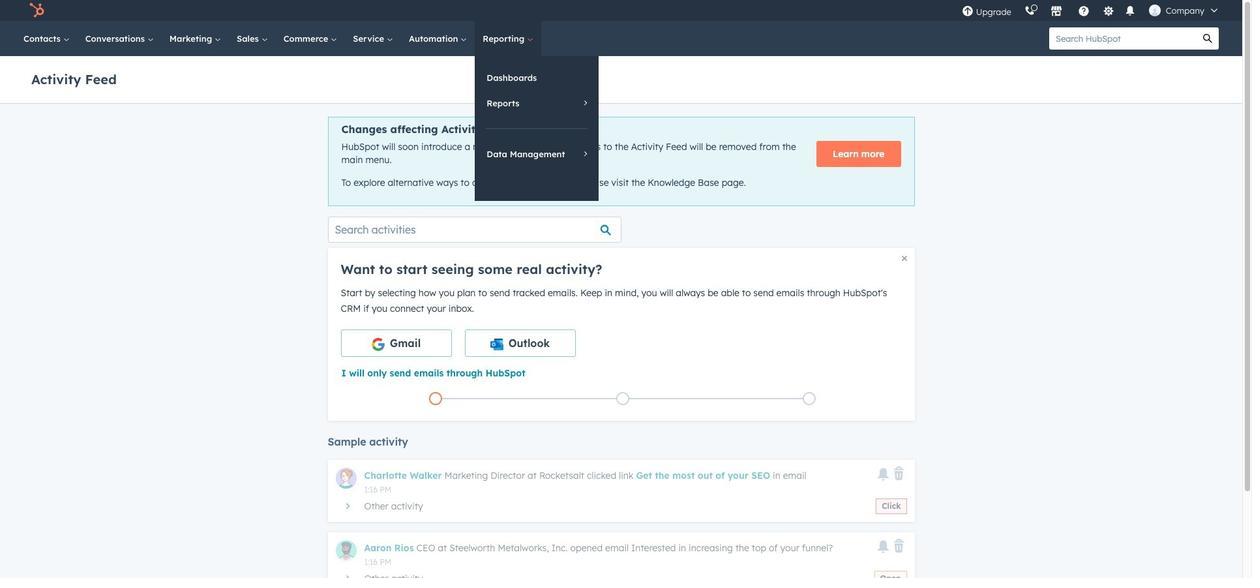 Task type: locate. For each thing, give the bounding box(es) containing it.
onboarding.steps.finalstep.title image
[[807, 396, 813, 403]]

Search HubSpot search field
[[1050, 27, 1197, 50]]

list
[[342, 389, 903, 408]]

None checkbox
[[341, 329, 452, 357]]

None checkbox
[[465, 329, 576, 357]]

menu
[[956, 0, 1227, 21]]



Task type: describe. For each thing, give the bounding box(es) containing it.
reporting menu
[[475, 56, 599, 201]]

Search activities search field
[[328, 216, 622, 243]]

close image
[[902, 256, 907, 261]]

marketplaces image
[[1051, 6, 1063, 18]]

jacob simon image
[[1150, 5, 1161, 16]]

onboarding.steps.sendtrackedemailingmail.title image
[[620, 396, 626, 403]]



Task type: vqa. For each thing, say whether or not it's contained in the screenshot.
the used
no



